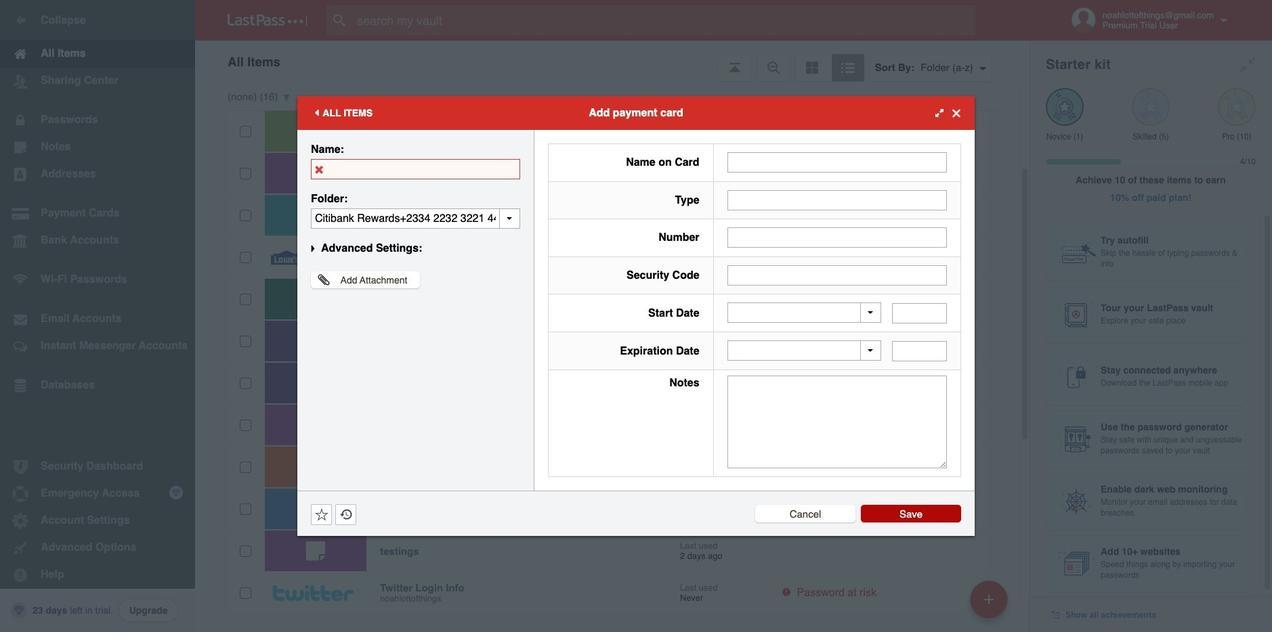 Task type: describe. For each thing, give the bounding box(es) containing it.
lastpass image
[[228, 14, 308, 26]]

search my vault text field
[[327, 5, 1002, 35]]

Search search field
[[327, 5, 1002, 35]]

vault options navigation
[[195, 41, 1030, 81]]

new item navigation
[[966, 577, 1017, 633]]



Task type: locate. For each thing, give the bounding box(es) containing it.
main navigation navigation
[[0, 0, 195, 633]]

new item image
[[985, 595, 994, 605]]

dialog
[[298, 96, 975, 537]]

None text field
[[728, 153, 947, 173], [311, 159, 520, 180], [728, 190, 947, 211], [892, 303, 947, 324], [728, 153, 947, 173], [311, 159, 520, 180], [728, 190, 947, 211], [892, 303, 947, 324]]

None text field
[[311, 209, 520, 229], [728, 228, 947, 248], [728, 265, 947, 286], [892, 341, 947, 362], [728, 376, 947, 469], [311, 209, 520, 229], [728, 228, 947, 248], [728, 265, 947, 286], [892, 341, 947, 362], [728, 376, 947, 469]]



